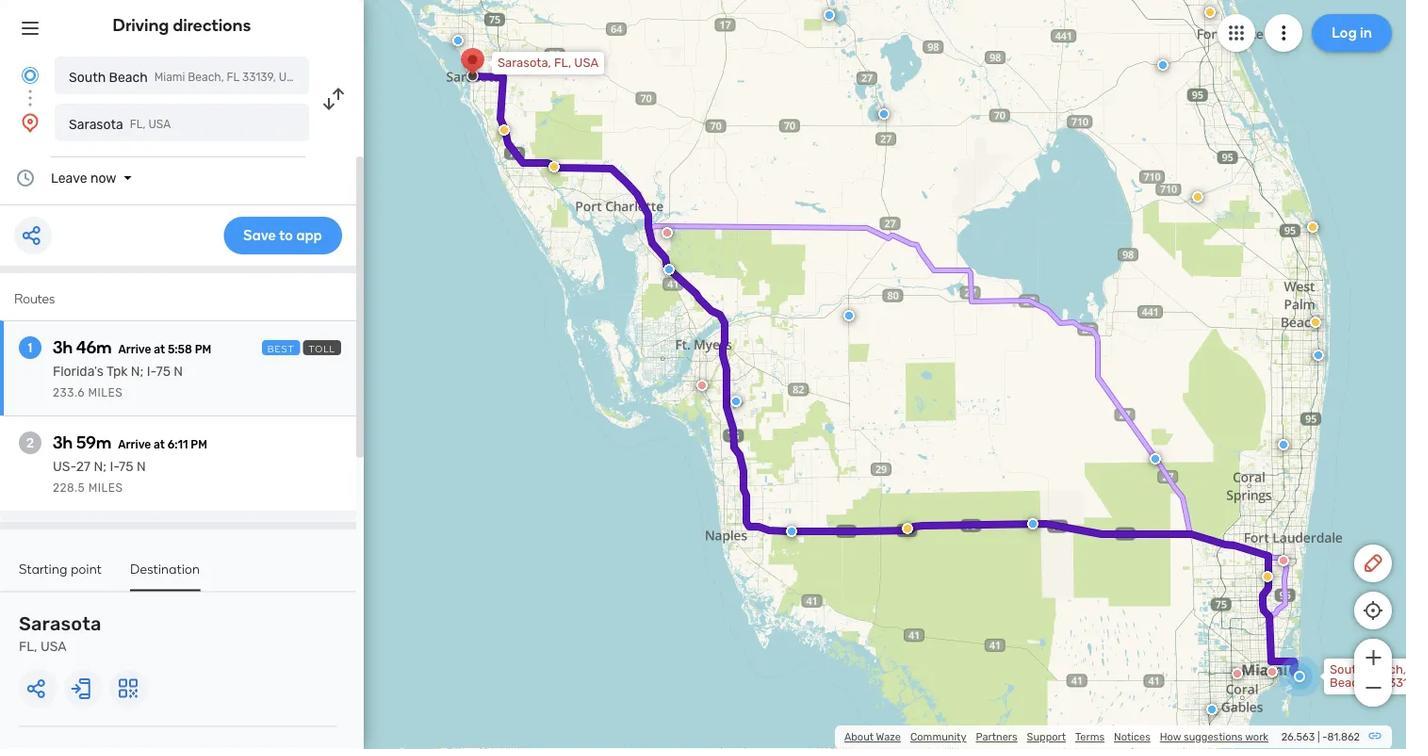 Task type: locate. For each thing, give the bounding box(es) containing it.
0 vertical spatial sarasota fl, usa
[[69, 116, 171, 132]]

partners
[[976, 731, 1018, 744]]

n; for 59m
[[94, 459, 107, 475]]

pm inside the 3h 46m arrive at 5:58 pm
[[195, 343, 212, 356]]

at inside 3h 59m arrive at 6:11 pm
[[154, 438, 165, 452]]

n; inside "florida's tpk n; i-75 n 233.6 miles"
[[131, 364, 144, 380]]

destination button
[[130, 561, 200, 592]]

starting
[[19, 561, 67, 577]]

pm
[[195, 343, 212, 356], [191, 438, 207, 452]]

fl,
[[554, 56, 572, 70], [130, 118, 146, 131], [19, 639, 37, 655]]

about
[[845, 731, 874, 744]]

fl
[[227, 71, 240, 84]]

terms link
[[1076, 731, 1105, 744]]

sarasota, fl, usa
[[498, 56, 599, 70]]

5:58
[[168, 343, 192, 356]]

hazard image
[[499, 124, 510, 136], [549, 161, 560, 173], [1311, 317, 1322, 328], [1263, 571, 1274, 583]]

0 vertical spatial beach,
[[188, 71, 224, 84]]

support
[[1027, 731, 1066, 744]]

leave now
[[51, 170, 116, 186]]

228.5
[[53, 482, 85, 495]]

south left beach
[[69, 69, 106, 85]]

1 vertical spatial miles
[[88, 482, 123, 495]]

75 down 3h 59m arrive at 6:11 pm
[[119, 459, 134, 475]]

1 horizontal spatial fl,
[[130, 118, 146, 131]]

1 vertical spatial i-
[[110, 459, 119, 475]]

1 arrive from the top
[[118, 343, 151, 356]]

sarasota down starting point button
[[19, 613, 101, 636]]

1 vertical spatial fl,
[[130, 118, 146, 131]]

beach, left fl
[[188, 71, 224, 84]]

florida's tpk n; i-75 n 233.6 miles
[[53, 364, 183, 400]]

0 vertical spatial i-
[[147, 364, 156, 380]]

2 arrive from the top
[[118, 438, 151, 452]]

2 3h from the top
[[53, 433, 73, 453]]

south
[[69, 69, 106, 85], [1331, 663, 1365, 678]]

i- down the 3h 46m arrive at 5:58 pm
[[147, 364, 156, 380]]

fl, down beach
[[130, 118, 146, 131]]

at left the 5:58
[[154, 343, 165, 356]]

3h up florida's
[[53, 338, 73, 358]]

0 vertical spatial miles
[[88, 387, 123, 400]]

fl, down starting point button
[[19, 639, 37, 655]]

46m
[[76, 338, 112, 358]]

0 vertical spatial pm
[[195, 343, 212, 356]]

south inside south beach,
[[1331, 663, 1365, 678]]

27
[[76, 459, 91, 475]]

beach, up link icon
[[1368, 663, 1407, 678]]

n; inside us-27 n; i-75 n 228.5 miles
[[94, 459, 107, 475]]

1 horizontal spatial i-
[[147, 364, 156, 380]]

road closed image
[[1267, 667, 1279, 678]]

i- inside us-27 n; i-75 n 228.5 miles
[[110, 459, 119, 475]]

driving
[[113, 15, 169, 35]]

75 inside us-27 n; i-75 n 228.5 miles
[[119, 459, 134, 475]]

miles down the 27
[[88, 482, 123, 495]]

59m
[[76, 433, 111, 453]]

florida's
[[53, 364, 104, 380]]

n; right the 27
[[94, 459, 107, 475]]

point
[[71, 561, 102, 577]]

n inside us-27 n; i-75 n 228.5 miles
[[137, 459, 146, 475]]

1 vertical spatial 75
[[119, 459, 134, 475]]

1 vertical spatial n
[[137, 459, 146, 475]]

road closed image
[[662, 227, 673, 239], [697, 380, 708, 391], [1279, 555, 1290, 567], [1232, 669, 1244, 680]]

miles inside "florida's tpk n; i-75 n 233.6 miles"
[[88, 387, 123, 400]]

i- down 3h 59m arrive at 6:11 pm
[[110, 459, 119, 475]]

1 vertical spatial beach,
[[1368, 663, 1407, 678]]

75 down the 5:58
[[156, 364, 171, 380]]

81.862
[[1328, 731, 1361, 744]]

sarasota up the now
[[69, 116, 123, 132]]

0 vertical spatial arrive
[[118, 343, 151, 356]]

n
[[174, 364, 183, 380], [137, 459, 146, 475]]

0 vertical spatial 75
[[156, 364, 171, 380]]

2 horizontal spatial hazard image
[[1308, 222, 1319, 233]]

n; right tpk
[[131, 364, 144, 380]]

arrive right 59m at the left of the page
[[118, 438, 151, 452]]

1 vertical spatial pm
[[191, 438, 207, 452]]

i- inside "florida's tpk n; i-75 n 233.6 miles"
[[147, 364, 156, 380]]

2 horizontal spatial fl,
[[554, 56, 572, 70]]

2 at from the top
[[154, 438, 165, 452]]

sarasota fl, usa
[[69, 116, 171, 132], [19, 613, 101, 655]]

1 vertical spatial at
[[154, 438, 165, 452]]

arrive inside 3h 59m arrive at 6:11 pm
[[118, 438, 151, 452]]

1 horizontal spatial n;
[[131, 364, 144, 380]]

us-27 n; i-75 n 228.5 miles
[[53, 459, 146, 495]]

best
[[268, 343, 295, 355]]

at for 59m
[[154, 438, 165, 452]]

starting point button
[[19, 561, 102, 590]]

n;
[[131, 364, 144, 380], [94, 459, 107, 475]]

usa right 'sarasota,'
[[575, 56, 599, 70]]

1 vertical spatial n;
[[94, 459, 107, 475]]

n down the 5:58
[[174, 364, 183, 380]]

2 vertical spatial hazard image
[[902, 523, 914, 535]]

sarasota
[[69, 116, 123, 132], [19, 613, 101, 636]]

|
[[1318, 731, 1321, 744]]

75
[[156, 364, 171, 380], [119, 459, 134, 475]]

n for 46m
[[174, 364, 183, 380]]

notices link
[[1115, 731, 1151, 744]]

arrive
[[118, 343, 151, 356], [118, 438, 151, 452]]

at
[[154, 343, 165, 356], [154, 438, 165, 452]]

1 miles from the top
[[88, 387, 123, 400]]

zoom in image
[[1362, 647, 1386, 669]]

0 vertical spatial south
[[69, 69, 106, 85]]

n down 3h 59m arrive at 6:11 pm
[[137, 459, 146, 475]]

usa
[[575, 56, 599, 70], [279, 71, 301, 84], [148, 118, 171, 131], [41, 639, 67, 655]]

0 horizontal spatial n
[[137, 459, 146, 475]]

computer image
[[19, 746, 41, 750]]

1 horizontal spatial n
[[174, 364, 183, 380]]

sarasota fl, usa down beach
[[69, 116, 171, 132]]

1 horizontal spatial south
[[1331, 663, 1365, 678]]

1 horizontal spatial beach,
[[1368, 663, 1407, 678]]

police image
[[824, 9, 835, 21], [453, 35, 464, 46], [1158, 59, 1169, 71], [664, 264, 675, 275], [844, 310, 855, 322]]

arrive inside the 3h 46m arrive at 5:58 pm
[[118, 343, 151, 356]]

starting point
[[19, 561, 102, 577]]

usa right 33139,
[[279, 71, 301, 84]]

how
[[1161, 731, 1182, 744]]

destination
[[130, 561, 200, 577]]

3h up us- in the bottom left of the page
[[53, 433, 73, 453]]

0 vertical spatial 3h
[[53, 338, 73, 358]]

fl, right 'sarasota,'
[[554, 56, 572, 70]]

0 vertical spatial n
[[174, 364, 183, 380]]

3h
[[53, 338, 73, 358], [53, 433, 73, 453]]

community link
[[911, 731, 967, 744]]

police image
[[879, 108, 890, 120], [1314, 350, 1325, 361], [731, 396, 742, 407], [1279, 439, 1290, 451], [1150, 454, 1162, 465], [1028, 519, 1039, 530], [786, 526, 798, 537], [1207, 704, 1218, 716]]

sarasota fl, usa down starting point button
[[19, 613, 101, 655]]

0 horizontal spatial i-
[[110, 459, 119, 475]]

0 horizontal spatial fl,
[[19, 639, 37, 655]]

work
[[1246, 731, 1269, 744]]

usa down miami
[[148, 118, 171, 131]]

at inside the 3h 46m arrive at 5:58 pm
[[154, 343, 165, 356]]

pm right the 6:11 at the left of the page
[[191, 438, 207, 452]]

0 horizontal spatial n;
[[94, 459, 107, 475]]

1 vertical spatial sarasota
[[19, 613, 101, 636]]

south beach miami beach, fl 33139, usa
[[69, 69, 301, 85]]

at left the 6:11 at the left of the page
[[154, 438, 165, 452]]

1 horizontal spatial hazard image
[[1193, 191, 1204, 203]]

miles
[[88, 387, 123, 400], [88, 482, 123, 495]]

n inside "florida's tpk n; i-75 n 233.6 miles"
[[174, 364, 183, 380]]

1 vertical spatial 3h
[[53, 433, 73, 453]]

1 3h from the top
[[53, 338, 73, 358]]

0 vertical spatial n;
[[131, 364, 144, 380]]

0 vertical spatial sarasota
[[69, 116, 123, 132]]

0 vertical spatial at
[[154, 343, 165, 356]]

3h 46m arrive at 5:58 pm
[[53, 338, 212, 358]]

terms
[[1076, 731, 1105, 744]]

2 miles from the top
[[88, 482, 123, 495]]

2
[[26, 435, 34, 451]]

1 horizontal spatial 75
[[156, 364, 171, 380]]

0 horizontal spatial 75
[[119, 459, 134, 475]]

0 horizontal spatial beach,
[[188, 71, 224, 84]]

-
[[1323, 731, 1328, 744]]

2 vertical spatial fl,
[[19, 639, 37, 655]]

i-
[[147, 364, 156, 380], [110, 459, 119, 475]]

1 vertical spatial south
[[1331, 663, 1365, 678]]

miles inside us-27 n; i-75 n 228.5 miles
[[88, 482, 123, 495]]

0 horizontal spatial south
[[69, 69, 106, 85]]

pm inside 3h 59m arrive at 6:11 pm
[[191, 438, 207, 452]]

arrive up tpk
[[118, 343, 151, 356]]

1 vertical spatial sarasota fl, usa
[[19, 613, 101, 655]]

south up 81.862 at the bottom right of the page
[[1331, 663, 1365, 678]]

pm right the 5:58
[[195, 343, 212, 356]]

1 vertical spatial arrive
[[118, 438, 151, 452]]

75 inside "florida's tpk n; i-75 n 233.6 miles"
[[156, 364, 171, 380]]

partners link
[[976, 731, 1018, 744]]

miles down tpk
[[88, 387, 123, 400]]

hazard image
[[1193, 191, 1204, 203], [1308, 222, 1319, 233], [902, 523, 914, 535]]

1 at from the top
[[154, 343, 165, 356]]

community
[[911, 731, 967, 744]]

us-
[[53, 459, 76, 475]]

3h for 3h 59m
[[53, 433, 73, 453]]

0 horizontal spatial hazard image
[[902, 523, 914, 535]]

at for 46m
[[154, 343, 165, 356]]

beach,
[[188, 71, 224, 84], [1368, 663, 1407, 678]]

current location image
[[19, 64, 41, 87]]



Task type: vqa. For each thing, say whether or not it's contained in the screenshot.
the bottommost beach,
yes



Task type: describe. For each thing, give the bounding box(es) containing it.
usa down starting point button
[[41, 639, 67, 655]]

miles for 59m
[[88, 482, 123, 495]]

directions
[[173, 15, 251, 35]]

clock image
[[14, 167, 37, 190]]

pencil image
[[1363, 553, 1385, 575]]

link image
[[1368, 729, 1383, 744]]

n for 59m
[[137, 459, 146, 475]]

pm for 59m
[[191, 438, 207, 452]]

zoom out image
[[1362, 677, 1386, 700]]

driving directions
[[113, 15, 251, 35]]

sarasota,
[[498, 56, 551, 70]]

toll
[[309, 343, 336, 355]]

usa inside "south beach miami beach, fl 33139, usa"
[[279, 71, 301, 84]]

about waze link
[[845, 731, 901, 744]]

south for beach,
[[1331, 663, 1365, 678]]

1
[[28, 340, 32, 356]]

how suggestions work link
[[1161, 731, 1269, 744]]

miami
[[154, 71, 185, 84]]

1 vertical spatial hazard image
[[1308, 222, 1319, 233]]

support link
[[1027, 731, 1066, 744]]

i- for 3h 46m
[[147, 364, 156, 380]]

suggestions
[[1184, 731, 1244, 744]]

33139,
[[242, 71, 276, 84]]

leave
[[51, 170, 87, 186]]

3h for 3h 46m
[[53, 338, 73, 358]]

26.563
[[1282, 731, 1316, 744]]

south beach,
[[1331, 663, 1407, 691]]

miles for 46m
[[88, 387, 123, 400]]

routes
[[14, 291, 55, 307]]

75 for 59m
[[119, 459, 134, 475]]

0 vertical spatial hazard image
[[1193, 191, 1204, 203]]

now
[[90, 170, 116, 186]]

3h 59m arrive at 6:11 pm
[[53, 433, 207, 453]]

location image
[[19, 111, 41, 134]]

pm for 46m
[[195, 343, 212, 356]]

75 for 46m
[[156, 364, 171, 380]]

arrive for 3h 46m
[[118, 343, 151, 356]]

n; for 46m
[[131, 364, 144, 380]]

waze
[[877, 731, 901, 744]]

26.563 | -81.862
[[1282, 731, 1361, 744]]

i- for 3h 59m
[[110, 459, 119, 475]]

arrive for 3h 59m
[[118, 438, 151, 452]]

notices
[[1115, 731, 1151, 744]]

233.6
[[53, 387, 85, 400]]

beach, inside south beach,
[[1368, 663, 1407, 678]]

tpk
[[107, 364, 128, 380]]

beach, inside "south beach miami beach, fl 33139, usa"
[[188, 71, 224, 84]]

6:11
[[168, 438, 188, 452]]

about waze community partners support terms notices how suggestions work
[[845, 731, 1269, 744]]

beach
[[109, 69, 148, 85]]

south for beach
[[69, 69, 106, 85]]

0 vertical spatial fl,
[[554, 56, 572, 70]]



